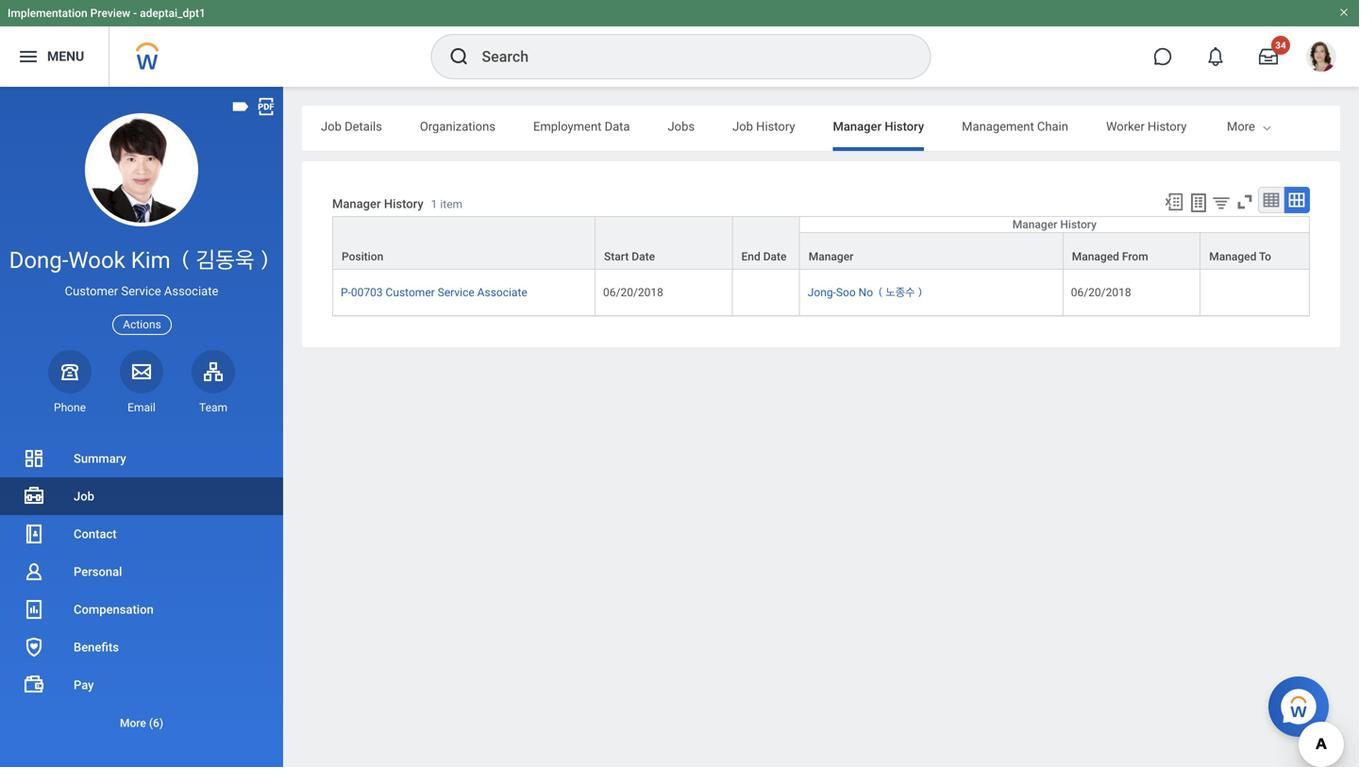 Task type: locate. For each thing, give the bounding box(es) containing it.
toolbar
[[1156, 187, 1311, 216]]

2 date from the left
[[764, 250, 787, 264]]

1 horizontal spatial associate
[[478, 286, 528, 299]]

preview
[[90, 7, 130, 20]]

phone
[[54, 401, 86, 414]]

3 row from the top
[[332, 270, 1311, 316]]

(6)
[[149, 717, 163, 730]]

history
[[757, 119, 796, 134], [885, 119, 925, 134], [1148, 119, 1187, 134], [384, 197, 424, 211], [1061, 218, 1097, 231]]

manager inside popup button
[[1013, 218, 1058, 231]]

1 horizontal spatial managed
[[1210, 250, 1257, 264]]

1 horizontal spatial manager history
[[1013, 218, 1097, 231]]

job
[[321, 119, 342, 134], [733, 119, 754, 134], [74, 490, 94, 504]]

0 horizontal spatial 06/20/2018
[[603, 286, 664, 299]]

1 horizontal spatial customer
[[386, 286, 435, 299]]

view printable version (pdf) image
[[256, 96, 277, 117]]

0 horizontal spatial associate
[[164, 284, 218, 299]]

chain
[[1038, 119, 1069, 134]]

06/20/2018 down start date
[[603, 286, 664, 299]]

phone button
[[48, 350, 92, 415]]

0 horizontal spatial customer
[[65, 284, 118, 299]]

more for more
[[1228, 119, 1256, 134]]

table image
[[1263, 191, 1281, 210]]

organizations
[[420, 119, 496, 134]]

0 horizontal spatial cell
[[733, 270, 801, 316]]

list
[[0, 440, 283, 742]]

contact
[[74, 527, 117, 542]]

customer service associate
[[65, 284, 218, 299]]

customer inside 'link'
[[386, 286, 435, 299]]

summary
[[74, 452, 126, 466]]

mail image
[[130, 361, 153, 383]]

1 horizontal spatial 06/20/2018
[[1072, 286, 1132, 299]]

manager history inside tab list
[[833, 119, 925, 134]]

history inside popup button
[[1061, 218, 1097, 231]]

customer
[[65, 284, 118, 299], [386, 286, 435, 299]]

0 horizontal spatial date
[[632, 250, 655, 264]]

phone dong-wook kim （김동욱） element
[[48, 400, 92, 415]]

job left details
[[321, 119, 342, 134]]

service down position popup button
[[438, 286, 475, 299]]

manager
[[833, 119, 882, 134], [332, 197, 381, 211], [1013, 218, 1058, 231], [809, 250, 854, 264]]

more inside dropdown button
[[120, 717, 146, 730]]

managed from
[[1073, 250, 1149, 264]]

associate inside navigation pane region
[[164, 284, 218, 299]]

06/20/2018 down managed from
[[1072, 286, 1132, 299]]

contact image
[[23, 523, 45, 546]]

customer right 00703
[[386, 286, 435, 299]]

1 horizontal spatial more
[[1228, 119, 1256, 134]]

additiona
[[1310, 119, 1360, 134]]

team link
[[192, 350, 235, 415]]

0 horizontal spatial more
[[120, 717, 146, 730]]

dong-wook kim （김동욱）
[[9, 247, 274, 274]]

tab list
[[302, 106, 1360, 151]]

service inside navigation pane region
[[121, 284, 161, 299]]

2 horizontal spatial job
[[733, 119, 754, 134]]

0 horizontal spatial job
[[74, 490, 94, 504]]

job for job history
[[733, 119, 754, 134]]

more (6) button
[[0, 712, 283, 735]]

contact link
[[0, 516, 283, 553]]

row containing p-00703 customer service associate
[[332, 270, 1311, 316]]

cell
[[733, 270, 801, 316], [1201, 270, 1311, 316]]

customer down wook
[[65, 284, 118, 299]]

1 cell from the left
[[733, 270, 801, 316]]

date right end
[[764, 250, 787, 264]]

end date button
[[733, 217, 800, 269]]

0 horizontal spatial managed
[[1073, 250, 1120, 264]]

service down dong-wook kim （김동욱）
[[121, 284, 161, 299]]

job up contact on the bottom of page
[[74, 490, 94, 504]]

row containing manager history
[[332, 216, 1311, 270]]

1 vertical spatial more
[[120, 717, 146, 730]]

more for more (6)
[[120, 717, 146, 730]]

date
[[632, 250, 655, 264], [764, 250, 787, 264]]

34
[[1276, 40, 1287, 51]]

wook
[[68, 247, 125, 274]]

more (6) button
[[0, 704, 283, 742]]

search image
[[448, 45, 471, 68]]

more down 34 button
[[1228, 119, 1256, 134]]

row
[[332, 216, 1311, 270], [332, 232, 1311, 270], [332, 270, 1311, 316]]

0 horizontal spatial manager history
[[833, 119, 925, 134]]

tab list containing job details
[[302, 106, 1360, 151]]

2 managed from the left
[[1210, 250, 1257, 264]]

manager history
[[833, 119, 925, 134], [1013, 218, 1097, 231]]

managed to button
[[1201, 233, 1310, 269]]

jong-soo no （노종수） link
[[808, 282, 925, 299]]

1 horizontal spatial service
[[438, 286, 475, 299]]

cell down end date
[[733, 270, 801, 316]]

1 date from the left
[[632, 250, 655, 264]]

phone image
[[57, 361, 83, 383]]

adeptai_dpt1
[[140, 7, 206, 20]]

manager inside popup button
[[809, 250, 854, 264]]

benefits link
[[0, 629, 283, 667]]

34 button
[[1248, 36, 1291, 77]]

job details
[[321, 119, 382, 134]]

employment data
[[534, 119, 630, 134]]

job history
[[733, 119, 796, 134]]

1 horizontal spatial job
[[321, 119, 342, 134]]

managed inside popup button
[[1210, 250, 1257, 264]]

more left (6)
[[120, 717, 146, 730]]

pay
[[74, 678, 94, 693]]

soo
[[837, 286, 856, 299]]

0 vertical spatial more
[[1228, 119, 1256, 134]]

1 row from the top
[[332, 216, 1311, 270]]

more
[[1228, 119, 1256, 134], [120, 717, 146, 730]]

2 row from the top
[[332, 232, 1311, 270]]

select to filter grid data image
[[1212, 193, 1232, 212]]

compensation link
[[0, 591, 283, 629]]

1 managed from the left
[[1073, 250, 1120, 264]]

kim
[[131, 247, 171, 274]]

job right jobs
[[733, 119, 754, 134]]

pay image
[[23, 674, 45, 697]]

0 vertical spatial manager history
[[833, 119, 925, 134]]

managed inside popup button
[[1073, 250, 1120, 264]]

1 vertical spatial manager history
[[1013, 218, 1097, 231]]

associate
[[164, 284, 218, 299], [478, 286, 528, 299]]

managed left from
[[1073, 250, 1120, 264]]

associate down the "（김동욱）"
[[164, 284, 218, 299]]

associate down position popup button
[[478, 286, 528, 299]]

p-00703 customer service associate
[[341, 286, 528, 299]]

06/20/2018
[[603, 286, 664, 299], [1072, 286, 1132, 299]]

more (6)
[[120, 717, 163, 730]]

export to excel image
[[1164, 192, 1185, 212]]

job for job details
[[321, 119, 342, 134]]

managed
[[1073, 250, 1120, 264], [1210, 250, 1257, 264]]

worker
[[1107, 119, 1145, 134]]

managed from button
[[1064, 233, 1200, 269]]

position button
[[333, 217, 595, 269]]

employment
[[534, 119, 602, 134]]

managed left to
[[1210, 250, 1257, 264]]

team
[[199, 401, 228, 414]]

compensation image
[[23, 599, 45, 621]]

service
[[121, 284, 161, 299], [438, 286, 475, 299]]

row containing manager
[[332, 232, 1311, 270]]

managed to
[[1210, 250, 1272, 264]]

manager history button
[[801, 217, 1310, 232]]

1 horizontal spatial date
[[764, 250, 787, 264]]

date for start date
[[632, 250, 655, 264]]

close environment banner image
[[1339, 7, 1350, 18]]

actions
[[123, 318, 161, 332]]

email button
[[120, 350, 163, 415]]

profile logan mcneil image
[[1307, 42, 1337, 76]]

date right start
[[632, 250, 655, 264]]

end date
[[742, 250, 787, 264]]

manager history inside popup button
[[1013, 218, 1097, 231]]

0 horizontal spatial service
[[121, 284, 161, 299]]

1 horizontal spatial cell
[[1201, 270, 1311, 316]]

menu banner
[[0, 0, 1360, 87]]

implementation
[[8, 7, 88, 20]]

cell down to
[[1201, 270, 1311, 316]]



Task type: describe. For each thing, give the bounding box(es) containing it.
team dong-wook kim （김동욱） element
[[192, 400, 235, 415]]

Search Workday  search field
[[482, 36, 892, 77]]

benefits image
[[23, 636, 45, 659]]

personal image
[[23, 561, 45, 584]]

（김동욱）
[[176, 247, 274, 274]]

list containing summary
[[0, 440, 283, 742]]

management chain
[[962, 119, 1069, 134]]

view team image
[[202, 361, 225, 383]]

from
[[1123, 250, 1149, 264]]

jong-
[[808, 286, 837, 299]]

benefits
[[74, 641, 119, 655]]

1
[[431, 198, 438, 211]]

dong-
[[9, 247, 68, 274]]

data
[[605, 119, 630, 134]]

job inside navigation pane region
[[74, 490, 94, 504]]

export to worksheets image
[[1188, 192, 1211, 214]]

personal link
[[0, 553, 283, 591]]

fullscreen image
[[1235, 192, 1256, 212]]

position
[[342, 250, 384, 264]]

no
[[859, 286, 874, 299]]

date for end date
[[764, 250, 787, 264]]

details
[[345, 119, 382, 134]]

manager history 1 item
[[332, 197, 463, 211]]

start date button
[[596, 217, 732, 269]]

p-00703 customer service associate link
[[341, 282, 528, 299]]

email
[[128, 401, 156, 414]]

jong-soo no （노종수）
[[808, 286, 925, 299]]

associate inside 'link'
[[478, 286, 528, 299]]

2 cell from the left
[[1201, 270, 1311, 316]]

worker history
[[1107, 119, 1187, 134]]

（노종수）
[[876, 286, 925, 299]]

personal
[[74, 565, 122, 579]]

-
[[133, 7, 137, 20]]

navigation pane region
[[0, 87, 283, 768]]

notifications large image
[[1207, 47, 1226, 66]]

email dong-wook kim （김동욱） element
[[120, 400, 163, 415]]

job image
[[23, 485, 45, 508]]

summary link
[[0, 440, 283, 478]]

summary image
[[23, 448, 45, 470]]

timeline
[[1225, 119, 1272, 134]]

compensation
[[74, 603, 154, 617]]

2 06/20/2018 from the left
[[1072, 286, 1132, 299]]

pay link
[[0, 667, 283, 704]]

start
[[604, 250, 629, 264]]

actions button
[[113, 315, 172, 335]]

management
[[962, 119, 1035, 134]]

00703
[[351, 286, 383, 299]]

managed for managed to
[[1210, 250, 1257, 264]]

tag image
[[230, 96, 251, 117]]

start date
[[604, 250, 655, 264]]

to
[[1260, 250, 1272, 264]]

justify image
[[17, 45, 40, 68]]

service inside p-00703 customer service associate 'link'
[[438, 286, 475, 299]]

1 06/20/2018 from the left
[[603, 286, 664, 299]]

end
[[742, 250, 761, 264]]

inbox large image
[[1260, 47, 1279, 66]]

managed for managed from
[[1073, 250, 1120, 264]]

customer inside navigation pane region
[[65, 284, 118, 299]]

manager inside tab list
[[833, 119, 882, 134]]

menu button
[[0, 26, 109, 87]]

manager button
[[801, 233, 1063, 269]]

jobs
[[668, 119, 695, 134]]

expand table image
[[1288, 191, 1307, 210]]

job link
[[0, 478, 283, 516]]

implementation preview -   adeptai_dpt1
[[8, 7, 206, 20]]

menu
[[47, 49, 84, 64]]

p-
[[341, 286, 351, 299]]

item
[[440, 198, 463, 211]]



Task type: vqa. For each thing, say whether or not it's contained in the screenshot.
Managed
yes



